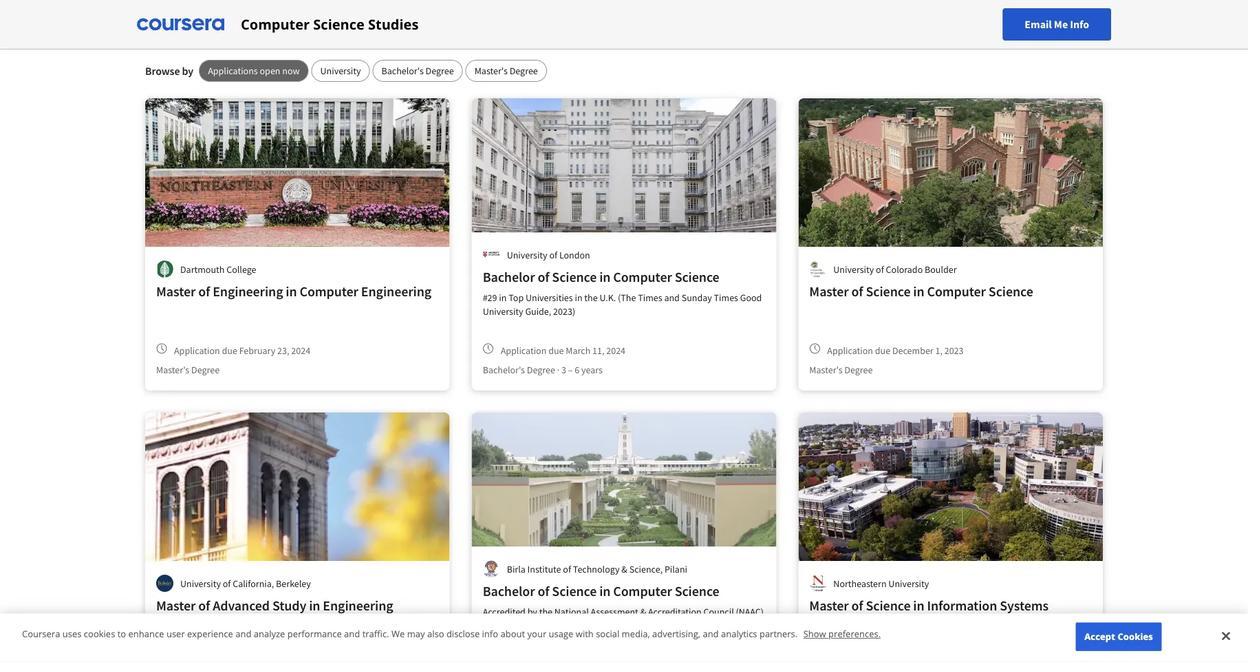 Task type: describe. For each thing, give the bounding box(es) containing it.
of for master of science in information systems
[[852, 598, 863, 615]]

bachelor for bachelor of science in computer science #29 in top universities in the u.k. (the times and sunday times good university guide, 2023)
[[483, 269, 535, 286]]

email me info
[[1025, 18, 1089, 31]]

privacy alert dialog
[[0, 614, 1248, 663]]

show
[[804, 628, 826, 641]]

open
[[260, 65, 280, 77]]

partners.
[[760, 628, 798, 641]]

we
[[392, 628, 405, 641]]

Applications open now button
[[199, 60, 309, 82]]

due for master of engineering in computer engineering
[[222, 344, 237, 357]]

application due february 23, 2024
[[174, 344, 310, 357]]

1 times from the left
[[638, 292, 662, 304]]

with inside privacy alert dialog
[[576, 628, 594, 641]]

university up master of science in information systems
[[889, 578, 929, 590]]

february
[[239, 344, 275, 357]]

birla institute of technology & science, pilani logo image
[[483, 561, 500, 578]]

2023)
[[553, 306, 575, 318]]

computer for master of engineering in computer engineering
[[300, 283, 359, 300]]

2 horizontal spatial master's
[[809, 364, 843, 376]]

in left information
[[913, 598, 925, 615]]

colorado
[[886, 263, 923, 276]]

in down colorado
[[913, 283, 925, 300]]

me
[[1054, 18, 1068, 31]]

birla institute of technology & science, pilani
[[507, 563, 687, 576]]

studies
[[368, 15, 419, 34]]

0 horizontal spatial master's degree
[[156, 364, 220, 376]]

3
[[561, 364, 566, 376]]

application due march 11, 2024
[[501, 344, 626, 357]]

of for university of colorado boulder
[[876, 263, 884, 276]]

applications open now
[[208, 65, 300, 77]]

of for master of advanced study in engineering
[[198, 598, 210, 615]]

engineering for master of engineering in computer engineering
[[361, 283, 432, 300]]

(naac)
[[736, 606, 764, 619]]

university of california, berkeley
[[180, 578, 311, 590]]

bachelor for bachelor of science in computer science accredited by the national assessment & accreditation council (naac) with 'a' grade
[[483, 583, 535, 600]]

0 horizontal spatial by
[[182, 64, 193, 78]]

computer for master of science in computer science
[[927, 283, 986, 300]]

of for university of london
[[549, 249, 557, 261]]

guide,
[[525, 306, 551, 318]]

2024 for master of engineering in computer engineering
[[291, 344, 310, 357]]

preferences.
[[829, 628, 881, 641]]

systems
[[1000, 598, 1049, 615]]

·
[[557, 364, 560, 376]]

analyze
[[254, 628, 285, 641]]

assessment
[[591, 606, 639, 619]]

of for master of science in computer science
[[852, 283, 863, 300]]

years
[[581, 364, 603, 376]]

december
[[893, 344, 934, 357]]

university of london
[[507, 249, 590, 261]]

by inside 'bachelor of science in computer science accredited by the national assessment & accreditation council (naac) with 'a' grade'
[[528, 606, 537, 619]]

bachelor's for bachelor's degree · 3 – 6 years
[[483, 364, 525, 376]]

northeastern university  logo image
[[809, 575, 827, 593]]

browse by
[[145, 64, 193, 78]]

accept cookies button
[[1076, 623, 1162, 652]]

6
[[575, 364, 580, 376]]

march
[[566, 344, 591, 357]]

computer for bachelor of science in computer science #29 in top universities in the u.k. (the times and sunday times good university guide, 2023)
[[613, 269, 672, 286]]

u.k.
[[600, 292, 616, 304]]

master of science in computer science
[[809, 283, 1033, 300]]

2 horizontal spatial master's degree
[[809, 364, 873, 376]]

of for university of california, berkeley
[[223, 578, 231, 590]]

in up the 2023)
[[575, 292, 583, 304]]

information
[[927, 598, 997, 615]]

3 due from the left
[[875, 344, 891, 357]]

'a'
[[503, 620, 512, 632]]

and left analyze
[[235, 628, 251, 641]]

application due december 1, 2023
[[827, 344, 964, 357]]

1,
[[936, 344, 943, 357]]

application for bachelor of science in computer science
[[501, 344, 547, 357]]

master for master of science in information systems
[[809, 598, 849, 615]]

london
[[559, 249, 590, 261]]

of right institute
[[563, 563, 571, 576]]

analytics
[[721, 628, 757, 641]]

computer for bachelor of science in computer science accredited by the national assessment & accreditation council (naac) with 'a' grade
[[613, 583, 672, 600]]

–
[[568, 364, 573, 376]]

& inside 'bachelor of science in computer science accredited by the national assessment & accreditation council (naac) with 'a' grade'
[[640, 606, 646, 619]]

california,
[[233, 578, 274, 590]]

university of colorado boulder logo image
[[809, 261, 827, 278]]

and left traffic.
[[344, 628, 360, 641]]

and inside bachelor of science in computer science #29 in top universities in the u.k. (the times and sunday times good university guide, 2023)
[[664, 292, 680, 304]]

in right "#29"
[[499, 292, 507, 304]]

2 times from the left
[[714, 292, 738, 304]]

enhance
[[128, 628, 164, 641]]

browse degrees
[[145, 22, 276, 46]]

of for bachelor of science in computer science #29 in top universities in the u.k. (the times and sunday times good university guide, 2023)
[[538, 269, 549, 286]]

email
[[1025, 18, 1052, 31]]

degrees
[[210, 22, 276, 46]]

bachelor's degree
[[382, 65, 454, 77]]

show preferences. link
[[804, 628, 881, 641]]

accept cookies
[[1085, 631, 1153, 643]]

in up u.k.
[[600, 269, 611, 286]]

due for bachelor of science in computer science
[[549, 344, 564, 357]]

birla
[[507, 563, 526, 576]]

university inside bachelor of science in computer science #29 in top universities in the u.k. (the times and sunday times good university guide, 2023)
[[483, 306, 523, 318]]

(the
[[618, 292, 636, 304]]

cookies
[[84, 628, 115, 641]]

national
[[555, 606, 589, 619]]

master's degree inside master's degree button
[[475, 65, 538, 77]]

bachelor of science in computer science accredited by the national assessment & accreditation council (naac) with 'a' grade
[[483, 583, 764, 632]]

0 vertical spatial &
[[622, 563, 628, 576]]

coursera
[[22, 628, 60, 641]]

northeastern
[[834, 578, 887, 590]]

berkeley
[[276, 578, 311, 590]]

disclose
[[447, 628, 480, 641]]

University button
[[311, 60, 370, 82]]

pilani
[[665, 563, 687, 576]]

applications
[[208, 65, 258, 77]]

browse by group
[[199, 60, 547, 82]]

Master's Degree button
[[466, 60, 547, 82]]

your
[[527, 628, 547, 641]]

browse for browse by
[[145, 64, 180, 78]]



Task type: vqa. For each thing, say whether or not it's contained in the screenshot.
& to the top
yes



Task type: locate. For each thing, give the bounding box(es) containing it.
accredited
[[483, 606, 526, 619]]

of up experience on the left bottom of page
[[198, 598, 210, 615]]

bachelor's down studies
[[382, 65, 424, 77]]

times right (the
[[638, 292, 662, 304]]

by down browse degrees
[[182, 64, 193, 78]]

computer inside bachelor of science in computer science #29 in top universities in the u.k. (the times and sunday times good university guide, 2023)
[[613, 269, 672, 286]]

info
[[1070, 18, 1089, 31]]

1 horizontal spatial the
[[584, 292, 598, 304]]

1 horizontal spatial with
[[576, 628, 594, 641]]

0 horizontal spatial due
[[222, 344, 237, 357]]

1 horizontal spatial due
[[549, 344, 564, 357]]

computer science studies
[[241, 15, 419, 34]]

&
[[622, 563, 628, 576], [640, 606, 646, 619]]

bachelor
[[483, 269, 535, 286], [483, 583, 535, 600]]

university down "#29"
[[483, 306, 523, 318]]

the inside 'bachelor of science in computer science accredited by the national assessment & accreditation council (naac) with 'a' grade'
[[539, 606, 553, 619]]

usage
[[549, 628, 574, 641]]

in up 23,
[[286, 283, 297, 300]]

of down university of colorado boulder
[[852, 283, 863, 300]]

boulder
[[925, 263, 957, 276]]

bachelor's
[[382, 65, 424, 77], [483, 364, 525, 376]]

grade
[[513, 620, 536, 632]]

1 horizontal spatial master's degree
[[475, 65, 538, 77]]

due left february
[[222, 344, 237, 357]]

browse down coursera image
[[145, 64, 180, 78]]

good
[[740, 292, 762, 304]]

university for university
[[320, 65, 361, 77]]

about
[[501, 628, 525, 641]]

advanced
[[213, 598, 270, 615]]

2 horizontal spatial due
[[875, 344, 891, 357]]

2 browse from the top
[[145, 64, 180, 78]]

0 vertical spatial browse
[[145, 22, 206, 46]]

with inside 'bachelor of science in computer science accredited by the national assessment & accreditation council (naac) with 'a' grade'
[[483, 620, 501, 632]]

1 vertical spatial bachelor's
[[483, 364, 525, 376]]

with
[[483, 620, 501, 632], [576, 628, 594, 641]]

the left u.k.
[[584, 292, 598, 304]]

1 horizontal spatial &
[[640, 606, 646, 619]]

browse up browse by
[[145, 22, 206, 46]]

college
[[227, 263, 256, 276]]

in
[[600, 269, 611, 286], [286, 283, 297, 300], [913, 283, 925, 300], [499, 292, 507, 304], [575, 292, 583, 304], [600, 583, 611, 600], [309, 598, 320, 615], [913, 598, 925, 615]]

university inside button
[[320, 65, 361, 77]]

0 vertical spatial bachelor
[[483, 269, 535, 286]]

0 horizontal spatial master's
[[156, 364, 189, 376]]

email me info button
[[1003, 8, 1111, 41]]

the inside bachelor of science in computer science #29 in top universities in the u.k. (the times and sunday times good university guide, 2023)
[[584, 292, 598, 304]]

2 horizontal spatial application
[[827, 344, 873, 357]]

23,
[[277, 344, 289, 357]]

1 due from the left
[[222, 344, 237, 357]]

of down dartmouth
[[198, 283, 210, 300]]

northeastern university
[[834, 578, 929, 590]]

due
[[222, 344, 237, 357], [549, 344, 564, 357], [875, 344, 891, 357]]

master's inside button
[[475, 65, 508, 77]]

11,
[[593, 344, 605, 357]]

university for university of california, berkeley
[[180, 578, 221, 590]]

1 horizontal spatial master's
[[475, 65, 508, 77]]

cookies
[[1118, 631, 1153, 643]]

2024 for bachelor of science in computer science
[[606, 344, 626, 357]]

and left sunday
[[664, 292, 680, 304]]

bachelor up accredited
[[483, 583, 535, 600]]

computer inside 'bachelor of science in computer science accredited by the national assessment & accreditation council (naac) with 'a' grade'
[[613, 583, 672, 600]]

in inside 'bachelor of science in computer science accredited by the national assessment & accreditation council (naac) with 'a' grade'
[[600, 583, 611, 600]]

with left 'a'
[[483, 620, 501, 632]]

info
[[482, 628, 498, 641]]

application up bachelor's degree · 3 – 6 years
[[501, 344, 547, 357]]

1 vertical spatial bachelor
[[483, 583, 535, 600]]

dartmouth college
[[180, 263, 256, 276]]

2023
[[945, 344, 964, 357]]

university of colorado boulder
[[834, 263, 957, 276]]

master down 'university of colorado boulder logo'
[[809, 283, 849, 300]]

2 2024 from the left
[[606, 344, 626, 357]]

3 application from the left
[[827, 344, 873, 357]]

2 application from the left
[[501, 344, 547, 357]]

0 horizontal spatial bachelor's
[[382, 65, 424, 77]]

council
[[704, 606, 734, 619]]

university for university of london
[[507, 249, 548, 261]]

engineering for master of advanced study in engineering
[[323, 598, 393, 615]]

by
[[182, 64, 193, 78], [528, 606, 537, 619]]

advertising,
[[652, 628, 701, 641]]

accreditation
[[648, 606, 702, 619]]

technology
[[573, 563, 620, 576]]

of for master of engineering in computer engineering
[[198, 283, 210, 300]]

coursera uses cookies to enhance user experience and analyze performance and traffic. we may also disclose info about your usage with social media, advertising, and analytics partners. show preferences.
[[22, 628, 881, 641]]

2024 right 23,
[[291, 344, 310, 357]]

top
[[509, 292, 524, 304]]

0 vertical spatial bachelor's
[[382, 65, 424, 77]]

1 browse from the top
[[145, 22, 206, 46]]

times
[[638, 292, 662, 304], [714, 292, 738, 304]]

1 vertical spatial browse
[[145, 64, 180, 78]]

and
[[664, 292, 680, 304], [235, 628, 251, 641], [344, 628, 360, 641], [703, 628, 719, 641]]

computer
[[241, 15, 310, 34], [613, 269, 672, 286], [300, 283, 359, 300], [927, 283, 986, 300], [613, 583, 672, 600]]

science,
[[629, 563, 663, 576]]

user
[[166, 628, 185, 641]]

university right university of california, berkeley logo
[[180, 578, 221, 590]]

bachelor up the top
[[483, 269, 535, 286]]

traffic.
[[362, 628, 389, 641]]

and down council
[[703, 628, 719, 641]]

1 vertical spatial by
[[528, 606, 537, 619]]

of for bachelor of science in computer science accredited by the national assessment & accreditation council (naac) with 'a' grade
[[538, 583, 549, 600]]

the up your
[[539, 606, 553, 619]]

0 horizontal spatial with
[[483, 620, 501, 632]]

0 horizontal spatial 2024
[[291, 344, 310, 357]]

engineering
[[213, 283, 283, 300], [361, 283, 432, 300], [323, 598, 393, 615]]

experience
[[187, 628, 233, 641]]

of inside bachelor of science in computer science #29 in top universities in the u.k. (the times and sunday times good university guide, 2023)
[[538, 269, 549, 286]]

bachelor of science in computer science #29 in top universities in the u.k. (the times and sunday times good university guide, 2023)
[[483, 269, 762, 318]]

browse for browse degrees
[[145, 22, 206, 46]]

1 horizontal spatial application
[[501, 344, 547, 357]]

1 horizontal spatial 2024
[[606, 344, 626, 357]]

study
[[272, 598, 306, 615]]

master of science in information systems
[[809, 598, 1049, 615]]

now
[[282, 65, 300, 77]]

with left social at the left of the page
[[576, 628, 594, 641]]

sunday
[[682, 292, 712, 304]]

dartmouth college logo image
[[156, 261, 173, 278]]

master of advanced study in engineering
[[156, 598, 393, 615]]

browse
[[145, 22, 206, 46], [145, 64, 180, 78]]

by up grade at the left of page
[[528, 606, 537, 619]]

of left 'london' at the top of page
[[549, 249, 557, 261]]

0 vertical spatial by
[[182, 64, 193, 78]]

also
[[427, 628, 444, 641]]

Bachelor's Degree button
[[373, 60, 463, 82]]

master down university of california, berkeley logo
[[156, 598, 196, 615]]

coursera image
[[137, 13, 224, 35]]

dartmouth
[[180, 263, 225, 276]]

bachelor's degree · 3 – 6 years
[[483, 364, 603, 376]]

in up assessment at the bottom
[[600, 583, 611, 600]]

institute
[[528, 563, 561, 576]]

1 application from the left
[[174, 344, 220, 357]]

social
[[596, 628, 619, 641]]

due left december
[[875, 344, 891, 357]]

1 2024 from the left
[[291, 344, 310, 357]]

times left good
[[714, 292, 738, 304]]

accept
[[1085, 631, 1115, 643]]

1 horizontal spatial by
[[528, 606, 537, 619]]

1 bachelor from the top
[[483, 269, 535, 286]]

master of engineering in computer engineering
[[156, 283, 432, 300]]

due up · at the left bottom of page
[[549, 344, 564, 357]]

2024 right 11, at bottom left
[[606, 344, 626, 357]]

& up media,
[[640, 606, 646, 619]]

2 due from the left
[[549, 344, 564, 357]]

0 horizontal spatial &
[[622, 563, 628, 576]]

master's
[[475, 65, 508, 77], [156, 364, 189, 376], [809, 364, 843, 376]]

of down northeastern
[[852, 598, 863, 615]]

master for master of advanced study in engineering
[[156, 598, 196, 615]]

of left colorado
[[876, 263, 884, 276]]

of left california,
[[223, 578, 231, 590]]

master down dartmouth college logo
[[156, 283, 196, 300]]

performance
[[288, 628, 342, 641]]

university right 'university of colorado boulder logo'
[[834, 263, 874, 276]]

1 vertical spatial the
[[539, 606, 553, 619]]

university for university of colorado boulder
[[834, 263, 874, 276]]

of down institute
[[538, 583, 549, 600]]

of inside 'bachelor of science in computer science accredited by the national assessment & accreditation council (naac) with 'a' grade'
[[538, 583, 549, 600]]

application for master of engineering in computer engineering
[[174, 344, 220, 357]]

master
[[156, 283, 196, 300], [809, 283, 849, 300], [156, 598, 196, 615], [809, 598, 849, 615]]

0 vertical spatial the
[[584, 292, 598, 304]]

#29
[[483, 292, 497, 304]]

master for master of engineering in computer engineering
[[156, 283, 196, 300]]

0 horizontal spatial application
[[174, 344, 220, 357]]

bachelor inside 'bachelor of science in computer science accredited by the national assessment & accreditation council (naac) with 'a' grade'
[[483, 583, 535, 600]]

may
[[407, 628, 425, 641]]

in right study
[[309, 598, 320, 615]]

uses
[[62, 628, 82, 641]]

master down "northeastern university  logo"
[[809, 598, 849, 615]]

university down computer science studies
[[320, 65, 361, 77]]

1 vertical spatial &
[[640, 606, 646, 619]]

of up universities
[[538, 269, 549, 286]]

master for master of science in computer science
[[809, 283, 849, 300]]

bachelor's inside bachelor's degree button
[[382, 65, 424, 77]]

& left science,
[[622, 563, 628, 576]]

1 horizontal spatial times
[[714, 292, 738, 304]]

bachelor's for bachelor's degree
[[382, 65, 424, 77]]

0 horizontal spatial times
[[638, 292, 662, 304]]

degree
[[426, 65, 454, 77], [510, 65, 538, 77], [191, 364, 220, 376], [527, 364, 555, 376], [845, 364, 873, 376]]

bachelor inside bachelor of science in computer science #29 in top universities in the u.k. (the times and sunday times good university guide, 2023)
[[483, 269, 535, 286]]

2 bachelor from the top
[[483, 583, 535, 600]]

application left december
[[827, 344, 873, 357]]

bachelor's left · at the left bottom of page
[[483, 364, 525, 376]]

university of california, berkeley logo image
[[156, 575, 173, 593]]

to
[[117, 628, 126, 641]]

university of london logo image
[[483, 246, 500, 264]]

0 horizontal spatial the
[[539, 606, 553, 619]]

university right university of london logo
[[507, 249, 548, 261]]

1 horizontal spatial bachelor's
[[483, 364, 525, 376]]

application left february
[[174, 344, 220, 357]]



